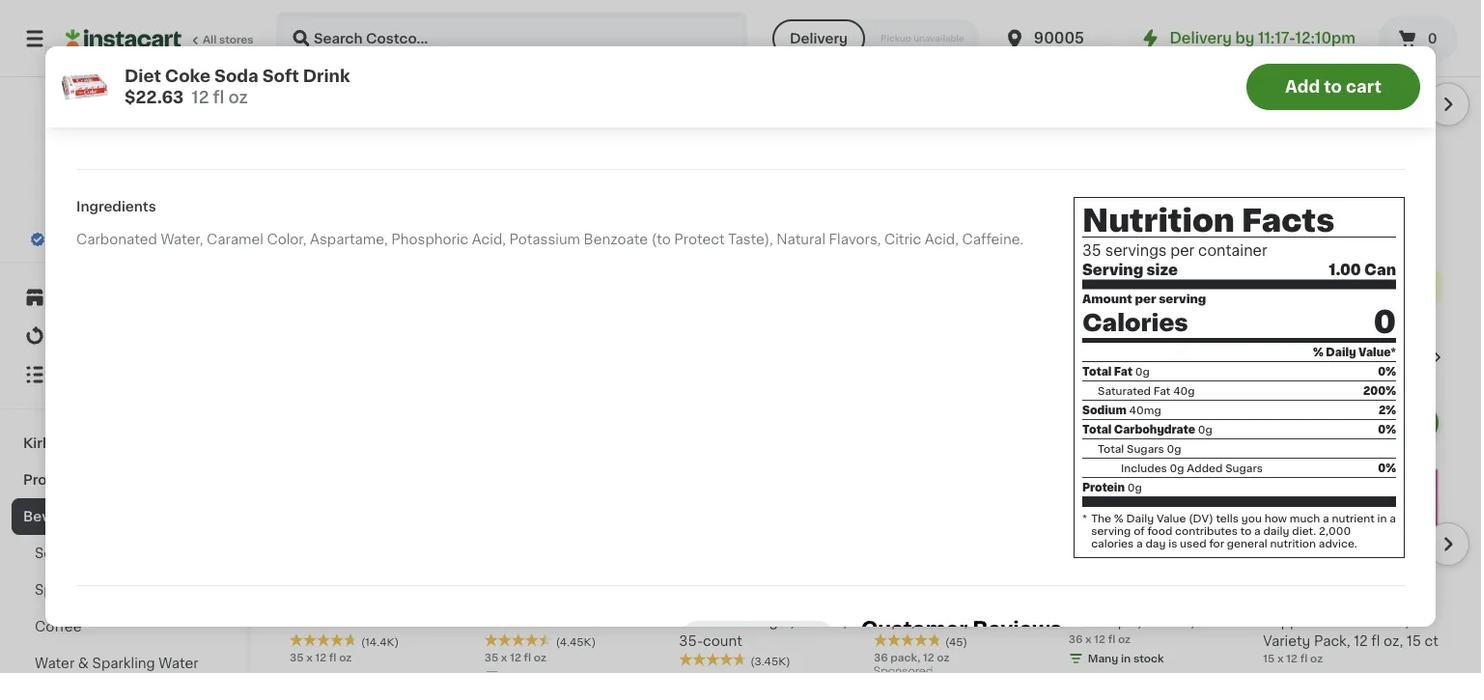 Task type: locate. For each thing, give the bounding box(es) containing it.
(1.01k)
[[820, 44, 855, 55]]

(5.58k)
[[596, 44, 636, 55]]

1 horizontal spatial $5
[[1361, 139, 1375, 149]]

1 horizontal spatial 100
[[1207, 175, 1232, 188]]

0 horizontal spatial 35-
[[248, 23, 271, 36]]

1 horizontal spatial fat
[[1154, 385, 1171, 396]]

0 horizontal spatial $6
[[740, 139, 754, 149]]

variety down flavored
[[290, 194, 337, 208]]

2 sun from the left
[[1303, 156, 1329, 169]]

12 inside 12 spend $32, save $5 capri sun variety pack, 40 x 6 fl oz
[[495, 111, 517, 131]]

off up pike
[[757, 139, 773, 149]]

35 for coca-cola soda
[[290, 652, 304, 663]]

pepsi, up pack,
[[874, 615, 915, 629]]

48 up starbucks french roast coffee, dark, keurig k- cup pods, 72 ct in the top right of the page
[[885, 111, 913, 131]]

1 horizontal spatial eligible
[[1321, 281, 1372, 294]]

sugar, for coke zero sugar, 12 fl oz, 35- count
[[149, 23, 191, 36]]

0 horizontal spatial (3.45k)
[[148, 63, 188, 74]]

variety up carbonated water, caramel color, aspartame, phosphoric acid, potassium benzoate (to protect taste), natural flavors, citric acid, caffeine. in the top of the page
[[554, 156, 601, 169]]

1 horizontal spatial see
[[1291, 281, 1318, 294]]

1 horizontal spatial pack,
[[1314, 635, 1351, 648]]

many inside '72 x 0.44 oz many in stock'
[[698, 250, 729, 261]]

k- up flavors,
[[842, 175, 858, 188]]

sodium
[[1082, 404, 1127, 415]]

(14.4k) inside "item carousel" region
[[361, 637, 399, 647]]

0 vertical spatial drink
[[303, 68, 350, 84]]

see down 40 x 6 fl oz
[[1291, 281, 1318, 294]]

1 horizontal spatial zero
[[718, 615, 749, 629]]

0 vertical spatial 35-
[[248, 23, 271, 36]]

1 vertical spatial 0%
[[1378, 424, 1396, 434]]

to left the cart
[[1324, 79, 1342, 95]]

(3.45k) for coke zero sugar, 12 fl oz, 35-count
[[751, 656, 791, 667]]

to
[[1324, 79, 1342, 95], [1241, 525, 1252, 536]]

many down by
[[1216, 61, 1246, 72]]

soda inside diet coke soda soft drink $22.63 12 fl oz
[[214, 68, 259, 84]]

sodium 40mg
[[1082, 404, 1161, 415]]

many inside 72 ct many in stock
[[893, 250, 924, 261]]

buy for san pellegrino essenza flavored mineral water variety pack
[[295, 139, 317, 149]]

1 horizontal spatial per
[[1170, 243, 1195, 257]]

0 horizontal spatial fat
[[1114, 366, 1133, 376]]

oz, down soda,
[[1384, 635, 1403, 648]]

1 horizontal spatial items
[[1375, 281, 1414, 294]]

product group
[[484, 0, 664, 261], [1263, 0, 1443, 304], [874, 400, 1053, 673], [1069, 400, 1248, 673], [1263, 400, 1443, 673]]

zero up most
[[718, 615, 749, 629]]

pods, for starbucks french roast coffee, dark, keurig k- cup pods, 72 ct
[[905, 194, 943, 208]]

0 vertical spatial eligible
[[542, 238, 593, 252]]

see eligible items left (to on the left of the page
[[513, 238, 636, 252]]

% left value*
[[1313, 347, 1324, 357]]

* the % daily value (dv) tells you how much a nutrient in a serving of food contributes to a daily diet. 2,000 calories a day is used for general nutrition advice.
[[1082, 513, 1396, 548]]

serving up calories on the bottom
[[1091, 525, 1131, 536]]

0%
[[1378, 366, 1396, 376], [1378, 424, 1396, 434], [1378, 462, 1396, 473]]

0 vertical spatial %
[[1313, 347, 1324, 357]]

2 buy from the left
[[880, 139, 901, 149]]

soft for diet coke soda soft drink $22.63 12 fl oz
[[262, 68, 299, 84]]

keurig down place
[[795, 175, 839, 188]]

1 save from the left
[[555, 139, 580, 149]]

saturated
[[1098, 385, 1151, 396]]

0 horizontal spatial add
[[1204, 417, 1232, 430]]

1 vertical spatial pack,
[[1360, 175, 1397, 188]]

servings per container
[[1105, 243, 1268, 257]]

per
[[1170, 243, 1195, 257], [1135, 294, 1156, 305]]

35- inside coke zero sugar, 12 fl oz, 35- count
[[248, 23, 271, 36]]

pack, down prebiotic
[[1314, 635, 1351, 648]]

ct inside 72 ct many in stock
[[889, 231, 900, 242]]

soft inside diet coke soda soft drink $22.63 12 fl oz
[[262, 68, 299, 84]]

a up the 2,000
[[1323, 513, 1329, 523]]

capri sun 100% juice blend, variety pack, 6 fl oz, 40 ct
[[1263, 156, 1422, 208]]

coffee down sports
[[35, 620, 82, 633]]

2 vertical spatial soft
[[593, 615, 622, 629]]

in down dark,
[[926, 250, 936, 261]]

acid, left potassium
[[472, 232, 506, 246]]

diet pepsi, 12 fl oz, 36 ct 36 x 12 fl oz
[[1069, 615, 1233, 645]]

fat left 40g
[[1154, 385, 1171, 396]]

service type group
[[772, 19, 980, 58]]

48 for starbucks french roast coffee, dark, keurig k- cup pods, 72 ct
[[885, 111, 913, 131]]

coffee
[[1114, 156, 1161, 169], [35, 620, 82, 633]]

pods, inside starbucks french roast coffee, dark, keurig k- cup pods, 72 ct
[[905, 194, 943, 208]]

35 x 12 fl oz down instacart logo
[[76, 79, 138, 89]]

1 $32, from the left
[[528, 139, 552, 149]]

sugars right added
[[1226, 462, 1263, 473]]

0 horizontal spatial soft
[[35, 547, 63, 560]]

1 get from the left
[[330, 139, 348, 149]]

product group containing pepsi, 12 fl oz, 36 ct
[[874, 400, 1053, 673]]

0 vertical spatial fat
[[1114, 366, 1133, 376]]

2 vertical spatial total
[[1098, 443, 1124, 454]]

off right '$4.40'
[[386, 139, 401, 149]]

2 coffee, from the left
[[679, 175, 729, 188]]

stock inside 72 ct many in stock
[[939, 250, 969, 261]]

35
[[300, 59, 314, 70], [76, 79, 90, 89], [1082, 243, 1101, 257], [290, 652, 304, 663], [484, 652, 498, 663]]

35 x 12 fl oz for coke zero sugar, 12 fl oz, 35- count
[[76, 79, 138, 89]]

2 starbucks from the left
[[679, 156, 747, 169]]

72 down dark,
[[947, 194, 963, 208]]

nutrient
[[1332, 513, 1375, 523]]

saturated fat 40g
[[1098, 385, 1195, 396]]

3 off from the left
[[1151, 139, 1167, 149]]

policy
[[135, 215, 169, 225]]

k- inside tully's coffee hawaiian blend k-cups pods, 100 ct 100 ct
[[1111, 175, 1127, 188]]

1 k- from the left
[[1014, 175, 1029, 188]]

fat up the 'saturated'
[[1114, 366, 1133, 376]]

0 horizontal spatial pods,
[[711, 194, 749, 208]]

includes 0g added sugars
[[1121, 462, 1263, 473]]

1 vertical spatial soft
[[35, 547, 63, 560]]

eligible for capri sun 100% juice blend, variety pack, 6 fl oz, 40 ct
[[1321, 281, 1372, 294]]

per for amount
[[1135, 294, 1156, 305]]

0 vertical spatial per
[[1170, 243, 1195, 257]]

0 vertical spatial see
[[513, 238, 539, 252]]

0 vertical spatial sugars
[[1127, 443, 1164, 454]]

soda for diet coke soda soft drink $22.63 12 fl oz
[[214, 68, 259, 84]]

items down can
[[1375, 281, 1414, 294]]

view left pricing
[[66, 215, 92, 225]]

oz, up 36 pack, 12 oz
[[948, 615, 968, 629]]

kirkland
[[23, 436, 80, 450]]

coffee, inside starbucks french roast coffee, dark, keurig k- cup pods, 72 ct
[[874, 175, 924, 188]]

sponsored badge image
[[874, 667, 932, 673]]

48
[[885, 111, 913, 131], [690, 111, 719, 131]]

daily up of
[[1126, 513, 1154, 523]]

1 capri from the left
[[484, 156, 521, 169]]

0 vertical spatial item carousel region
[[290, 0, 1470, 315]]

(45)
[[1044, 44, 1066, 55], [945, 637, 967, 647]]

35- inside the coke zero sugar, 12 fl oz, 35-count
[[679, 635, 703, 648]]

x inside '72 x 0.44 oz many in stock'
[[694, 231, 701, 242]]

100 down hawaiian
[[1207, 175, 1232, 188]]

1 horizontal spatial soft
[[262, 68, 299, 84]]

1 horizontal spatial capri
[[1263, 156, 1300, 169]]

2 $6 from the left
[[740, 139, 754, 149]]

72 inside '72 x 0.44 oz many in stock'
[[679, 231, 692, 242]]

0 vertical spatial zero
[[115, 23, 146, 36]]

coke zero sugar, 12 fl oz, 35-count
[[679, 615, 847, 648]]

1 pepsi, from the left
[[874, 615, 915, 629]]

6 up carbonated water, caramel color, aspartame, phosphoric acid, potassium benzoate (to protect taste), natural flavors, citric acid, caffeine. in the top of the page
[[496, 175, 505, 188]]

0 horizontal spatial pepsi,
[[874, 615, 915, 629]]

1, for starbucks pike place coffee, medium, keurig k- cup pods, 72 ct
[[709, 139, 717, 149]]

2 spend from the left
[[1269, 139, 1305, 149]]

total for total carbohydrate
[[1082, 424, 1112, 434]]

0 horizontal spatial buy 1, get $6 off
[[685, 139, 773, 149]]

2 1, from the left
[[904, 139, 911, 149]]

k-
[[1014, 175, 1029, 188], [1111, 175, 1127, 188], [842, 175, 858, 188]]

coffee, for dark,
[[874, 175, 924, 188]]

keurig inside starbucks french roast coffee, dark, keurig k- cup pods, 72 ct
[[966, 175, 1010, 188]]

the
[[1091, 513, 1111, 523]]

1 vertical spatial serving
[[1091, 525, 1131, 536]]

100% inside capri sun 100% juice blend, variety pack, 6 fl oz, 40 ct
[[1333, 156, 1369, 169]]

per up 'size'
[[1170, 243, 1195, 257]]

0 vertical spatial 40
[[644, 156, 663, 169]]

0 vertical spatial 0
[[1428, 32, 1437, 45]]

0 horizontal spatial capri
[[484, 156, 521, 169]]

2 horizontal spatial water
[[404, 175, 444, 188]]

french
[[945, 156, 992, 169]]

satisfaction
[[81, 234, 146, 245]]

drink inside diet coke soda soft drink $22.63 12 fl oz
[[303, 68, 350, 84]]

2 pepsi, from the left
[[1100, 615, 1142, 629]]

0 horizontal spatial see eligible items button
[[484, 229, 664, 261]]

2 horizontal spatial add
[[1399, 417, 1427, 430]]

x inside the 36 x 12 oz many in stock
[[1213, 42, 1220, 52]]

keurig
[[966, 175, 1010, 188], [795, 175, 839, 188]]

2 $5 from the left
[[1361, 139, 1375, 149]]

2 0% from the top
[[1378, 424, 1396, 434]]

stock down pack
[[355, 232, 385, 243]]

diet for diet coke soda soft drink
[[484, 615, 513, 629]]

add for variety
[[1399, 417, 1427, 430]]

1 horizontal spatial 35-
[[679, 635, 703, 648]]

soda for diet coke soda soft drink
[[555, 615, 590, 629]]

sun
[[524, 156, 550, 169], [1303, 156, 1329, 169]]

90005
[[1034, 31, 1084, 45]]

6 down juice
[[1400, 175, 1409, 188]]

drinks inside 'link'
[[83, 583, 126, 597]]

1 1, from the left
[[320, 139, 327, 149]]

35 x 12 fl oz down "diet coke soda soft drink"
[[484, 652, 546, 663]]

oz inside diet pepsi, 12 fl oz, 36 ct 36 x 12 fl oz
[[1118, 634, 1131, 645]]

0g up saturated fat 40g
[[1135, 366, 1150, 376]]

0g up added
[[1198, 424, 1213, 434]]

1 horizontal spatial soda
[[366, 615, 401, 629]]

0 inside button
[[1428, 32, 1437, 45]]

0g for total sugars 0g
[[1167, 443, 1182, 454]]

1 $5 from the left
[[583, 139, 597, 149]]

starbucks pike place coffee, medium, keurig k- cup pods, 72 ct
[[679, 156, 858, 208]]

zero inside the coke zero sugar, 12 fl oz, 35-count
[[718, 615, 749, 629]]

1 buy from the left
[[295, 139, 317, 149]]

1 horizontal spatial pepsi,
[[1100, 615, 1142, 629]]

0g for total carbohydrate 0g
[[1198, 424, 1213, 434]]

2 capri from the left
[[1263, 156, 1300, 169]]

soft drinks
[[35, 547, 110, 560]]

0 vertical spatial items
[[596, 238, 636, 252]]

$22.63
[[125, 89, 184, 106]]

1 vertical spatial eligible
[[1321, 281, 1372, 294]]

$6 for pike
[[740, 139, 754, 149]]

all
[[203, 34, 217, 45]]

★★★★★
[[300, 41, 368, 55], [300, 41, 368, 55], [524, 41, 592, 55], [524, 41, 592, 55], [748, 41, 816, 55], [748, 41, 816, 55], [972, 41, 1040, 55], [972, 41, 1040, 55], [76, 61, 144, 74], [76, 61, 144, 74], [1263, 213, 1331, 226], [1263, 213, 1331, 226], [290, 634, 357, 647], [290, 634, 357, 647], [484, 634, 552, 647], [484, 634, 552, 647], [874, 634, 941, 647], [874, 634, 941, 647], [679, 653, 747, 667], [679, 653, 747, 667]]

stock down the caffeine.
[[939, 250, 969, 261]]

total for total fat
[[1082, 366, 1112, 376]]

serving down 'size'
[[1159, 294, 1206, 305]]

many down instacart logo
[[96, 98, 126, 109]]

(4.45k)
[[556, 637, 596, 647]]

0 horizontal spatial count
[[76, 42, 116, 56]]

0 horizontal spatial 40
[[644, 156, 663, 169]]

1 horizontal spatial (3.45k)
[[751, 656, 791, 667]]

12 spend $32, save $5 capri sun variety pack, 40 x 6 fl oz
[[484, 111, 663, 188]]

coffee, inside starbucks pike place coffee, medium, keurig k- cup pods, 72 ct
[[679, 175, 729, 188]]

starbucks inside starbucks french roast coffee, dark, keurig k- cup pods, 72 ct
[[874, 156, 942, 169]]

pack, up benzoate
[[604, 156, 641, 169]]

coffee,
[[874, 175, 924, 188], [679, 175, 729, 188]]

72 down medium,
[[752, 194, 768, 208]]

3 buy from the left
[[1074, 139, 1096, 149]]

2 get from the left
[[914, 139, 932, 149]]

2 horizontal spatial soda
[[555, 615, 590, 629]]

35 down "diet coke soda soft drink"
[[484, 652, 498, 663]]

2 keurig from the left
[[795, 175, 839, 188]]

$32, inside 12 spend $32, save $5 capri sun variety pack, 40 x 6 fl oz
[[528, 139, 552, 149]]

delivery by 11:17-12:10pm link
[[1139, 27, 1356, 50]]

buy up tully's
[[1074, 139, 1096, 149]]

0 horizontal spatial starbucks
[[679, 156, 747, 169]]

coke inside the coke zero sugar, 12 fl oz, 35-count
[[679, 615, 715, 629]]

1 horizontal spatial $6
[[935, 139, 949, 149]]

total sugars 0g
[[1098, 443, 1182, 454]]

recent
[[748, 629, 798, 643]]

add for fl
[[1204, 417, 1232, 430]]

oz, right all
[[224, 23, 244, 36]]

2 buy 1, get $6 off from the left
[[685, 139, 773, 149]]

sugar, inside the coke zero sugar, 12 fl oz, 35-count
[[752, 615, 794, 629]]

1 horizontal spatial water
[[159, 657, 198, 670]]

count inside coke zero sugar, 12 fl oz, 35- count
[[76, 42, 116, 56]]

count
[[76, 42, 116, 56], [703, 635, 742, 648]]

water left &
[[35, 657, 75, 670]]

flavors,
[[829, 232, 881, 246]]

coke
[[76, 23, 112, 36], [165, 68, 211, 84], [516, 615, 552, 629], [679, 615, 715, 629]]

produce
[[23, 473, 82, 487]]

food
[[1148, 525, 1173, 536]]

buy up san
[[295, 139, 317, 149]]

1 off from the left
[[386, 139, 401, 149]]

item carousel region containing 20
[[290, 0, 1470, 315]]

2 vertical spatial 40
[[1263, 231, 1278, 242]]

1 item carousel region from the top
[[290, 0, 1470, 315]]

1 horizontal spatial save
[[1334, 139, 1359, 149]]

cup inside starbucks pike place coffee, medium, keurig k- cup pods, 72 ct
[[679, 194, 707, 208]]

starbucks up dark,
[[874, 156, 942, 169]]

poppi
[[1263, 615, 1303, 629]]

72 ct many in stock
[[874, 231, 969, 261]]

None search field
[[276, 12, 747, 66]]

amount
[[1082, 294, 1133, 305]]

zero inside coke zero sugar, 12 fl oz, 35- count
[[115, 23, 146, 36]]

2 48 from the left
[[690, 111, 719, 131]]

1 horizontal spatial 40
[[1263, 231, 1278, 242]]

count inside the coke zero sugar, 12 fl oz, 35-count
[[703, 635, 742, 648]]

0 vertical spatial soft
[[262, 68, 299, 84]]

total
[[1082, 366, 1112, 376], [1082, 424, 1112, 434], [1098, 443, 1124, 454]]

2 horizontal spatial diet
[[1069, 615, 1097, 629]]

delivery inside button
[[790, 32, 848, 45]]

1 horizontal spatial starbucks
[[874, 156, 942, 169]]

k- inside starbucks pike place coffee, medium, keurig k- cup pods, 72 ct
[[842, 175, 858, 188]]

fl inside coke zero sugar, 12 fl oz, 35- count
[[212, 23, 221, 36]]

6 inside 12 spend $32, save $5 capri sun variety pack, 40 x 6 fl oz
[[496, 175, 505, 188]]

fl inside the coke zero sugar, 12 fl oz, 35-count
[[815, 615, 824, 629]]

1 vertical spatial 0
[[1374, 307, 1396, 337]]

serving inside the * the % daily value (dv) tells you how much a nutrient in a serving of food contributes to a daily diet. 2,000 calories a day is used for general nutrition advice.
[[1091, 525, 1131, 536]]

add up added
[[1204, 417, 1232, 430]]

0 vertical spatial total
[[1082, 366, 1112, 376]]

40 down blend,
[[1286, 194, 1305, 208]]

sugar, inside coke zero sugar, 12 fl oz, 35- count
[[149, 23, 191, 36]]

value
[[1157, 513, 1186, 523]]

40 up container
[[1263, 231, 1278, 242]]

see eligible items for capri sun variety pack, 40 x 6 fl oz
[[513, 238, 636, 252]]

$6 up french
[[935, 139, 949, 149]]

capri up blend,
[[1263, 156, 1300, 169]]

15
[[1407, 635, 1421, 648], [1263, 654, 1275, 664]]

in inside the * the % daily value (dv) tells you how much a nutrient in a serving of food contributes to a daily diet. 2,000 calories a day is used for general nutrition advice.
[[1377, 513, 1387, 523]]

35 down coca-
[[290, 652, 304, 663]]

zero up $22.63
[[115, 23, 146, 36]]

oz, left customer at the bottom right
[[827, 615, 847, 629]]

items
[[596, 238, 636, 252], [1375, 281, 1414, 294]]

coffee, left dark,
[[874, 175, 924, 188]]

buy for starbucks pike place coffee, medium, keurig k- cup pods, 72 ct
[[685, 139, 706, 149]]

1 horizontal spatial view
[[1356, 351, 1390, 365]]

pods, for starbucks pike place coffee, medium, keurig k- cup pods, 72 ct
[[711, 194, 749, 208]]

pricing
[[94, 215, 133, 225]]

4 1, from the left
[[709, 139, 717, 149]]

1 vertical spatial items
[[1375, 281, 1414, 294]]

1 coffee, from the left
[[874, 175, 924, 188]]

count for coke zero sugar, 12 fl oz, 35- count
[[76, 42, 116, 56]]

0 horizontal spatial sugar,
[[149, 23, 191, 36]]

stock up servings
[[1134, 232, 1164, 243]]

fat for saturated
[[1154, 385, 1171, 396]]

0 horizontal spatial k-
[[842, 175, 858, 188]]

k- down roast on the top right
[[1014, 175, 1029, 188]]

1 horizontal spatial pods,
[[905, 194, 943, 208]]

1 cup from the left
[[874, 194, 902, 208]]

4 buy from the left
[[685, 139, 706, 149]]

$6 up pike
[[740, 139, 754, 149]]

view
[[66, 215, 92, 225], [1356, 351, 1390, 365]]

items left (to on the left of the page
[[596, 238, 636, 252]]

1 48 from the left
[[885, 111, 913, 131]]

oz inside '72 x 0.44 oz many in stock'
[[731, 231, 744, 242]]

1 keurig from the left
[[966, 175, 1010, 188]]

1 0% from the top
[[1378, 366, 1396, 376]]

item carousel region
[[290, 0, 1470, 315], [290, 393, 1470, 673]]

oz, down used
[[1175, 615, 1194, 629]]

drink for diet coke soda soft drink
[[625, 615, 661, 629]]

sun inside 12 spend $32, save $5 capri sun variety pack, 40 x 6 fl oz
[[524, 156, 550, 169]]

2 add button from the left
[[1362, 406, 1437, 441]]

1, up tully's
[[1098, 139, 1106, 149]]

1 spend from the left
[[490, 139, 526, 149]]

1 vertical spatial see eligible items button
[[1263, 271, 1443, 304]]

0 vertical spatial 15
[[1407, 635, 1421, 648]]

1 horizontal spatial $32,
[[1307, 139, 1331, 149]]

sun up potassium
[[524, 156, 550, 169]]

view for view more
[[1356, 351, 1390, 365]]

1 horizontal spatial see eligible items button
[[1263, 271, 1443, 304]]

0 vertical spatial 100
[[1207, 175, 1232, 188]]

eligible for capri sun variety pack, 40 x 6 fl oz
[[542, 238, 593, 252]]

fat for total
[[1114, 366, 1133, 376]]

get for starbucks french roast coffee, dark, keurig k- cup pods, 72 ct
[[914, 139, 932, 149]]

2 item carousel region from the top
[[290, 393, 1470, 673]]

see eligible items down 1.00
[[1291, 281, 1414, 294]]

oz, inside the poppi prebiotic soda, variety pack, 12 fl oz, 15 ct 15 x 12 fl oz
[[1384, 635, 1403, 648]]

0 vertical spatial 0%
[[1378, 366, 1396, 376]]

1 starbucks from the left
[[874, 156, 942, 169]]

diet for diet pepsi, 12 fl oz, 36 ct 36 x 12 fl oz
[[1069, 615, 1097, 629]]

(3.45k) down coke zero sugar, 12 fl oz, 35- count on the top
[[148, 63, 188, 74]]

acid,
[[472, 232, 506, 246], [925, 232, 959, 246]]

4 get from the left
[[719, 139, 738, 149]]

much
[[1290, 513, 1320, 523]]

4 off from the left
[[757, 139, 773, 149]]

% right the
[[1114, 513, 1124, 523]]

35- for coke zero sugar, 12 fl oz, 35- count
[[248, 23, 271, 36]]

keurig inside starbucks pike place coffee, medium, keurig k- cup pods, 72 ct
[[795, 175, 839, 188]]

cup up citric
[[874, 194, 902, 208]]

off for san pellegrino essenza flavored mineral water variety pack
[[386, 139, 401, 149]]

eligible left (to on the left of the page
[[542, 238, 593, 252]]

pods, up 0.44
[[711, 194, 749, 208]]

72 x 0.44 oz many in stock
[[679, 231, 775, 261]]

cup inside starbucks french roast coffee, dark, keurig k- cup pods, 72 ct
[[874, 194, 902, 208]]

per for servings
[[1170, 243, 1195, 257]]

coffee, up 0.44
[[679, 175, 729, 188]]

capri right essenza
[[484, 156, 521, 169]]

0 horizontal spatial coffee,
[[679, 175, 729, 188]]

0 vertical spatial (3.45k)
[[148, 63, 188, 74]]

x inside 12 spend $32, save $5 capri sun variety pack, 40 x 6 fl oz
[[484, 175, 492, 188]]

0 vertical spatial coffee
[[1114, 156, 1161, 169]]

pods, inside starbucks pike place coffee, medium, keurig k- cup pods, 72 ct
[[711, 194, 749, 208]]

1 sun from the left
[[524, 156, 550, 169]]

0 horizontal spatial drink
[[303, 68, 350, 84]]

$32,
[[528, 139, 552, 149], [1307, 139, 1331, 149]]

12 inside the coke zero sugar, 12 fl oz, 35-count
[[798, 615, 812, 629]]

6 down blend,
[[1290, 231, 1297, 242]]

coke inside coke zero sugar, 12 fl oz, 35- count
[[76, 23, 112, 36]]

sugars up includes
[[1127, 443, 1164, 454]]

coke inside diet coke soda soft drink $22.63 12 fl oz
[[165, 68, 211, 84]]

2 save from the left
[[1334, 139, 1359, 149]]

caramel
[[207, 232, 263, 246]]

1 buy 1, get $6 off from the left
[[880, 139, 967, 149]]

1 $6 from the left
[[935, 139, 949, 149]]

1 vertical spatial (3.45k)
[[751, 656, 791, 667]]

product group containing 12
[[484, 0, 664, 261]]

variety down the poppi
[[1263, 635, 1311, 648]]

1 horizontal spatial daily
[[1326, 347, 1356, 357]]

1 acid, from the left
[[472, 232, 506, 246]]

2 horizontal spatial pods,
[[1166, 175, 1204, 188]]

0 vertical spatial daily
[[1326, 347, 1356, 357]]

1 horizontal spatial cup
[[874, 194, 902, 208]]

pack, down juice
[[1360, 175, 1397, 188]]

3 k- from the left
[[842, 175, 858, 188]]

35-
[[248, 23, 271, 36], [679, 635, 703, 648]]

water down essenza
[[404, 175, 444, 188]]

view for view pricing policy
[[66, 215, 92, 225]]

35 x 12 fl oz for coca-cola soda
[[290, 652, 352, 663]]

stock
[[1261, 61, 1292, 72], [141, 98, 172, 109], [355, 232, 385, 243], [1134, 232, 1164, 243], [939, 250, 969, 261], [744, 250, 775, 261], [1134, 654, 1164, 664]]

citric
[[884, 232, 921, 246]]

off for tully's coffee hawaiian blend k-cups pods, 100 ct
[[1151, 139, 1167, 149]]

protein
[[1082, 482, 1125, 492]]

12:10pm
[[1295, 31, 1356, 45]]

k- for starbucks french roast coffee, dark, keurig k- cup pods, 72 ct
[[1014, 175, 1029, 188]]

0 horizontal spatial serving
[[1091, 525, 1131, 536]]

0 vertical spatial to
[[1324, 79, 1342, 95]]

get left "$10" on the top right of page
[[1109, 139, 1127, 149]]

100% inside button
[[49, 234, 79, 245]]

cup for starbucks pike place coffee, medium, keurig k- cup pods, 72 ct
[[679, 194, 707, 208]]

starbucks inside starbucks pike place coffee, medium, keurig k- cup pods, 72 ct
[[679, 156, 747, 169]]

drinks for sports drinks
[[83, 583, 126, 597]]

pack,
[[891, 652, 921, 663]]

ct inside capri sun 100% juice blend, variety pack, 6 fl oz, 40 ct
[[1308, 194, 1322, 208]]

buy 1, get $6 off up pike
[[685, 139, 773, 149]]

1 vertical spatial to
[[1241, 525, 1252, 536]]

3 1, from the left
[[1098, 139, 1106, 149]]

caffeine.
[[962, 232, 1024, 246]]

oz, inside capri sun 100% juice blend, variety pack, 6 fl oz, 40 ct
[[1263, 194, 1283, 208]]

cup for starbucks french roast coffee, dark, keurig k- cup pods, 72 ct
[[874, 194, 902, 208]]

1 horizontal spatial sun
[[1303, 156, 1329, 169]]

1 add button from the left
[[1167, 406, 1242, 441]]

0 horizontal spatial see eligible items
[[513, 238, 636, 252]]

40mg
[[1129, 404, 1161, 415]]

3 get from the left
[[1109, 139, 1127, 149]]

1 vertical spatial zero
[[718, 615, 749, 629]]

2 k- from the left
[[1111, 175, 1127, 188]]

see eligible items button down 12 spend $32, save $5 capri sun variety pack, 40 x 6 fl oz on the left top
[[484, 229, 664, 261]]

40 up (to on the left of the page
[[644, 156, 663, 169]]

$
[[1267, 112, 1274, 122]]

x inside the poppi prebiotic soda, variety pack, 12 fl oz, 15 ct 15 x 12 fl oz
[[1278, 654, 1284, 664]]

buy for starbucks french roast coffee, dark, keurig k- cup pods, 72 ct
[[880, 139, 901, 149]]

1 horizontal spatial 0
[[1428, 32, 1437, 45]]

natural
[[777, 232, 826, 246]]

1 vertical spatial see
[[1291, 281, 1318, 294]]

see
[[513, 238, 539, 252], [1291, 281, 1318, 294]]

how
[[1265, 513, 1287, 523]]

get for san pellegrino essenza flavored mineral water variety pack
[[330, 139, 348, 149]]

pods, down dark,
[[905, 194, 943, 208]]

stock down diet pepsi, 12 fl oz, 36 ct 36 x 12 fl oz
[[1134, 654, 1164, 664]]

0 vertical spatial view
[[66, 215, 92, 225]]

1 vertical spatial coffee
[[35, 620, 82, 633]]

0 horizontal spatial see
[[513, 238, 539, 252]]

drinks up sports drinks
[[67, 547, 110, 560]]

1 vertical spatial 40
[[1286, 194, 1305, 208]]

35- right all
[[248, 23, 271, 36]]

2 $32, from the left
[[1307, 139, 1331, 149]]

hawaiian
[[1165, 156, 1226, 169]]

total down sodium
[[1082, 424, 1112, 434]]

1 horizontal spatial 100%
[[1333, 156, 1369, 169]]

add button
[[1167, 406, 1242, 441], [1362, 406, 1437, 441]]

add to cart button
[[1247, 64, 1420, 110]]

off for starbucks pike place coffee, medium, keurig k- cup pods, 72 ct
[[757, 139, 773, 149]]

fl inside 12 spend $32, save $5 capri sun variety pack, 40 x 6 fl oz
[[508, 175, 517, 188]]

see left benzoate
[[513, 238, 539, 252]]

in down delivery by 11:17-12:10pm link
[[1249, 61, 1259, 72]]

35 up serving
[[1082, 243, 1101, 257]]

2 vertical spatial 0%
[[1378, 462, 1396, 473]]

0 vertical spatial count
[[76, 42, 116, 56]]

variety inside the poppi prebiotic soda, variety pack, 12 fl oz, 15 ct 15 x 12 fl oz
[[1263, 635, 1311, 648]]

2 off from the left
[[952, 139, 967, 149]]

aspartame,
[[310, 232, 388, 246]]

spend
[[490, 139, 526, 149], [1269, 139, 1305, 149]]

daily
[[1326, 347, 1356, 357], [1126, 513, 1154, 523]]

get for starbucks pike place coffee, medium, keurig k- cup pods, 72 ct
[[719, 139, 738, 149]]

off up french
[[952, 139, 967, 149]]

0 horizontal spatial eligible
[[542, 238, 593, 252]]

diet inside diet pepsi, 12 fl oz, 36 ct 36 x 12 fl oz
[[1069, 615, 1097, 629]]

drink
[[303, 68, 350, 84], [625, 615, 661, 629]]

of
[[1134, 525, 1145, 536]]

add button down 40g
[[1167, 406, 1242, 441]]

2 cup from the left
[[679, 194, 707, 208]]

sports
[[35, 583, 80, 597]]



Task type: describe. For each thing, give the bounding box(es) containing it.
calories
[[1091, 538, 1134, 548]]

1 horizontal spatial 6
[[1290, 231, 1297, 242]]

(3.45k) for coke zero sugar, 12 fl oz, 35- count
[[148, 63, 188, 74]]

0% for total fat 0g
[[1378, 366, 1396, 376]]

cola
[[332, 615, 363, 629]]

6 inside capri sun 100% juice blend, variety pack, 6 fl oz, 40 ct
[[1400, 175, 1409, 188]]

$10
[[1130, 139, 1149, 149]]

save inside 12 spend $32, save $5 capri sun variety pack, 40 x 6 fl oz
[[555, 139, 580, 149]]

day
[[1146, 538, 1166, 548]]

soda for coca-cola soda
[[366, 615, 401, 629]]

coca-cola soda
[[290, 615, 401, 629]]

k- for starbucks pike place coffee, medium, keurig k- cup pods, 72 ct
[[842, 175, 858, 188]]

sports drinks link
[[12, 572, 235, 608]]

color,
[[267, 232, 307, 246]]

variety inside 12 spend $32, save $5 capri sun variety pack, 40 x 6 fl oz
[[554, 156, 601, 169]]

ct inside starbucks pike place coffee, medium, keurig k- cup pods, 72 ct
[[771, 194, 785, 208]]

zero for coke zero sugar, 12 fl oz, 35-count
[[718, 615, 749, 629]]

1 vertical spatial (45)
[[945, 637, 967, 647]]

1 vertical spatial 100
[[1069, 213, 1088, 224]]

costco
[[98, 192, 149, 206]]

1 horizontal spatial serving
[[1159, 294, 1206, 305]]

oz inside diet coke soda soft drink $22.63 12 fl oz
[[228, 89, 248, 106]]

soft drinks link
[[12, 535, 235, 572]]

0g left added
[[1170, 462, 1184, 473]]

size
[[1147, 263, 1178, 277]]

&
[[78, 657, 89, 670]]

35 x 12 fl oz up 20
[[300, 59, 362, 70]]

see for capri sun 100% juice blend, variety pack, 6 fl oz, 40 ct
[[1291, 281, 1318, 294]]

oz, inside the coke zero sugar, 12 fl oz, 35-count
[[827, 615, 847, 629]]

36 inside the 36 x 12 oz many in stock
[[1196, 42, 1211, 52]]

2,000
[[1319, 525, 1351, 536]]

keurig for roast
[[966, 175, 1010, 188]]

starbucks for dark,
[[874, 156, 942, 169]]

more
[[1393, 351, 1429, 365]]

capri inside 12 spend $32, save $5 capri sun variety pack, 40 x 6 fl oz
[[484, 156, 521, 169]]

many in stock down diet pepsi, 12 fl oz, 36 ct 36 x 12 fl oz
[[1088, 654, 1164, 664]]

many in stock down instacart logo
[[96, 98, 172, 109]]

signature
[[84, 436, 151, 450]]

many in stock down pack
[[309, 232, 385, 243]]

in up servings
[[1121, 232, 1131, 243]]

daily inside the * the % daily value (dv) tells you how much a nutrient in a serving of food contributes to a daily diet. 2,000 calories a day is used for general nutrition advice.
[[1126, 513, 1154, 523]]

$5 inside 12 spend $32, save $5 capri sun variety pack, 40 x 6 fl oz
[[583, 139, 597, 149]]

total carbohydrate 0g
[[1082, 424, 1213, 434]]

add button for 12
[[1167, 406, 1242, 441]]

2 acid, from the left
[[925, 232, 959, 246]]

1.00 can
[[1329, 263, 1396, 277]]

view pricing policy
[[66, 215, 169, 225]]

value*
[[1359, 347, 1396, 357]]

0 horizontal spatial sugars
[[1127, 443, 1164, 454]]

$24.87 element
[[1263, 587, 1443, 613]]

a down you
[[1254, 525, 1261, 536]]

daily
[[1263, 525, 1290, 536]]

1, for tully's coffee hawaiian blend k-cups pods, 100 ct
[[1098, 139, 1106, 149]]

view more
[[1356, 351, 1429, 365]]

fl inside diet coke soda soft drink $22.63 12 fl oz
[[213, 89, 224, 106]]

12 inside coke zero sugar, 12 fl oz, 35- count
[[195, 23, 209, 36]]

pack, inside 12 spend $32, save $5 capri sun variety pack, 40 x 6 fl oz
[[604, 156, 641, 169]]

buy for tully's coffee hawaiian blend k-cups pods, 100 ct
[[1074, 139, 1096, 149]]

36 pack, 12 oz
[[874, 652, 950, 663]]

soft for diet coke soda soft drink
[[593, 615, 622, 629]]

28
[[1297, 112, 1311, 122]]

40g
[[1173, 385, 1195, 396]]

a right the nutrient
[[1390, 513, 1396, 523]]

20
[[301, 111, 328, 131]]

see eligible items button for capri sun 100% juice blend, variety pack, 6 fl oz, 40 ct
[[1263, 271, 1443, 304]]

(to
[[651, 232, 671, 246]]

0 vertical spatial (14.4k)
[[372, 44, 409, 55]]

40 inside capri sun 100% juice blend, variety pack, 6 fl oz, 40 ct
[[1286, 194, 1305, 208]]

stores
[[219, 34, 254, 45]]

guarantee
[[149, 234, 205, 245]]

pack, inside the poppi prebiotic soda, variety pack, 12 fl oz, 15 ct 15 x 12 fl oz
[[1314, 635, 1351, 648]]

12 inside diet coke soda soft drink $22.63 12 fl oz
[[192, 89, 209, 106]]

oz, inside diet pepsi, 12 fl oz, 36 ct 36 x 12 fl oz
[[1175, 615, 1194, 629]]

many in stock up servings
[[1088, 232, 1164, 243]]

many right color,
[[309, 232, 340, 243]]

pike
[[751, 156, 779, 169]]

35 x 12 fl oz for diet coke soda soft drink
[[484, 652, 546, 663]]

diet for diet coke soda soft drink $22.63 12 fl oz
[[125, 68, 161, 84]]

1 horizontal spatial 15
[[1407, 635, 1421, 648]]

includes
[[1121, 462, 1167, 473]]

is
[[1169, 538, 1177, 548]]

by
[[1235, 31, 1255, 45]]

nutrition
[[1270, 538, 1316, 548]]

x inside diet pepsi, 12 fl oz, 36 ct 36 x 12 fl oz
[[1085, 634, 1092, 645]]

starbucks for medium,
[[679, 156, 747, 169]]

0 horizontal spatial 15
[[1263, 654, 1275, 664]]

most
[[709, 629, 745, 643]]

pack, inside capri sun 100% juice blend, variety pack, 6 fl oz, 40 ct
[[1360, 175, 1397, 188]]

blend
[[1069, 175, 1108, 188]]

oz inside the 36 x 12 oz many in stock
[[1236, 42, 1249, 52]]

spend inside 12 spend $32, save $5 capri sun variety pack, 40 x 6 fl oz
[[490, 139, 526, 149]]

kirkland signature
[[23, 436, 151, 450]]

count for coke zero sugar, 12 fl oz, 35-count
[[703, 635, 742, 648]]

water,
[[161, 232, 203, 246]]

40 inside 12 spend $32, save $5 capri sun variety pack, 40 x 6 fl oz
[[644, 156, 663, 169]]

90005 button
[[1003, 12, 1119, 66]]

to inside button
[[1324, 79, 1342, 95]]

stock inside '72 x 0.44 oz many in stock'
[[744, 250, 775, 261]]

35 for diet coke soda soft drink
[[484, 652, 498, 663]]

spend $32, save $5
[[1269, 139, 1375, 149]]

add button for soda,
[[1362, 406, 1437, 441]]

stock down the "all stores" link
[[141, 98, 172, 109]]

oz inside the poppi prebiotic soda, variety pack, 12 fl oz, 15 ct 15 x 12 fl oz
[[1310, 654, 1323, 664]]

ct inside the poppi prebiotic soda, variety pack, 12 fl oz, 15 ct 15 x 12 fl oz
[[1425, 635, 1439, 648]]

72 inside starbucks pike place coffee, medium, keurig k- cup pods, 72 ct
[[752, 194, 768, 208]]

item carousel region containing add
[[290, 393, 1470, 673]]

drink for diet coke soda soft drink $22.63 12 fl oz
[[303, 68, 350, 84]]

coffee, for medium,
[[679, 175, 729, 188]]

0 horizontal spatial 0
[[1374, 307, 1396, 337]]

delivery by 11:17-12:10pm
[[1170, 31, 1356, 45]]

1 horizontal spatial add
[[1285, 79, 1320, 95]]

buy 1, get $4.40 off
[[295, 139, 401, 149]]

coffee inside tully's coffee hawaiian blend k-cups pods, 100 ct 100 ct
[[1114, 156, 1161, 169]]

variety inside the san pellegrino essenza flavored mineral water variety pack
[[290, 194, 337, 208]]

get for tully's coffee hawaiian blend k-cups pods, 100 ct
[[1109, 139, 1127, 149]]

zero for coke zero sugar, 12 fl oz, 35- count
[[115, 23, 146, 36]]

drinks for soft drinks
[[67, 547, 110, 560]]

stock inside the 36 x 12 oz many in stock
[[1261, 61, 1292, 72]]

in down diet pepsi, 12 fl oz, 36 ct 36 x 12 fl oz
[[1121, 654, 1131, 664]]

carbonated water, caramel color, aspartame, phosphoric acid, potassium benzoate (to protect taste), natural flavors, citric acid, caffeine.
[[76, 232, 1024, 246]]

costco logo image
[[81, 100, 166, 185]]

1, for san pellegrino essenza flavored mineral water variety pack
[[320, 139, 327, 149]]

to inside the * the % daily value (dv) tells you how much a nutrient in a serving of food contributes to a daily diet. 2,000 calories a day is used for general nutrition advice.
[[1241, 525, 1252, 536]]

0 horizontal spatial coffee
[[35, 620, 82, 633]]

prebiotic
[[1306, 615, 1367, 629]]

pepsi, 12 fl oz, 36 ct
[[874, 615, 1006, 629]]

advice.
[[1319, 538, 1357, 548]]

essenza
[[390, 156, 446, 169]]

in down instacart logo
[[129, 98, 139, 109]]

buy 1, get $6 off for pike
[[685, 139, 773, 149]]

35- for coke zero sugar, 12 fl oz, 35-count
[[679, 635, 703, 648]]

coke zero sugar, 12 fl oz, 35- count
[[76, 23, 271, 56]]

12 inside the 36 x 12 oz many in stock
[[1222, 42, 1233, 52]]

35 for coke zero sugar, 12 fl oz, 35- count
[[76, 79, 90, 89]]

0 horizontal spatial water
[[35, 657, 75, 670]]

see for capri sun variety pack, 40 x 6 fl oz
[[513, 238, 539, 252]]

1 horizontal spatial reviews
[[973, 618, 1062, 639]]

in inside '72 x 0.44 oz many in stock'
[[732, 250, 741, 261]]

see eligible items button for capri sun variety pack, 40 x 6 fl oz
[[484, 229, 664, 261]]

100% satisfaction guarantee button
[[30, 228, 216, 247]]

in down pack
[[342, 232, 352, 243]]

in inside the 36 x 12 oz many in stock
[[1249, 61, 1259, 72]]

total fat 0g
[[1082, 366, 1150, 376]]

1 vertical spatial sugars
[[1226, 462, 1263, 473]]

40 x 6 fl oz
[[1263, 231, 1322, 242]]

in inside 72 ct many in stock
[[926, 250, 936, 261]]

35 up 20
[[300, 59, 314, 70]]

potassium
[[509, 232, 580, 246]]

sparkling
[[92, 657, 155, 670]]

items for capri sun 100% juice blend, variety pack, 6 fl oz, 40 ct
[[1375, 281, 1414, 294]]

many inside the 36 x 12 oz many in stock
[[1216, 61, 1246, 72]]

beverages
[[23, 510, 97, 523]]

most recent button
[[682, 621, 834, 652]]

1 horizontal spatial %
[[1313, 347, 1324, 357]]

0 vertical spatial (45)
[[1044, 44, 1066, 55]]

most recent
[[709, 629, 798, 643]]

3 0% from the top
[[1378, 462, 1396, 473]]

general
[[1227, 538, 1268, 548]]

many down diet pepsi, 12 fl oz, 36 ct 36 x 12 fl oz
[[1088, 654, 1118, 664]]

added
[[1187, 462, 1223, 473]]

kirkland signature link
[[12, 425, 235, 462]]

36 x 12 oz many in stock
[[1196, 42, 1292, 72]]

buy 1, get $10 off
[[1074, 139, 1167, 149]]

nutrition facts
[[1082, 206, 1335, 236]]

facts
[[1242, 206, 1335, 236]]

for
[[1209, 538, 1224, 548]]

variety inside capri sun 100% juice blend, variety pack, 6 fl oz, 40 ct
[[1310, 175, 1357, 188]]

0g for total fat 0g
[[1135, 366, 1150, 376]]

delivery for delivery by 11:17-12:10pm
[[1170, 31, 1232, 45]]

off for starbucks french roast coffee, dark, keurig k- cup pods, 72 ct
[[952, 139, 967, 149]]

pellegrino
[[319, 156, 386, 169]]

ct inside starbucks french roast coffee, dark, keurig k- cup pods, 72 ct
[[966, 194, 980, 208]]

72 inside starbucks french roast coffee, dark, keurig k- cup pods, 72 ct
[[947, 194, 963, 208]]

72 inside 72 ct many in stock
[[874, 231, 887, 242]]

instacart logo image
[[66, 27, 182, 50]]

water & sparkling water link
[[12, 645, 235, 673]]

product group containing 17
[[1263, 0, 1443, 304]]

see eligible items for capri sun 100% juice blend, variety pack, 6 fl oz, 40 ct
[[1291, 281, 1414, 294]]

water inside the san pellegrino essenza flavored mineral water variety pack
[[404, 175, 444, 188]]

0% for total carbohydrate 0g
[[1378, 424, 1396, 434]]

delivery button
[[772, 19, 865, 58]]

delivery for delivery
[[790, 32, 848, 45]]

sun inside capri sun 100% juice blend, variety pack, 6 fl oz, 40 ct
[[1303, 156, 1329, 169]]

servings
[[1105, 243, 1167, 257]]

medium,
[[733, 175, 792, 188]]

sugar, for coke zero sugar, 12 fl oz, 35-count
[[752, 615, 794, 629]]

keurig for place
[[795, 175, 839, 188]]

san pellegrino essenza flavored mineral water variety pack
[[290, 156, 446, 208]]

view pricing policy link
[[66, 212, 181, 228]]

0 horizontal spatial reviews
[[76, 626, 166, 646]]

56
[[1080, 111, 1107, 131]]

0g down includes
[[1128, 482, 1142, 492]]

a down of
[[1137, 538, 1143, 548]]

capri inside capri sun 100% juice blend, variety pack, 6 fl oz, 40 ct
[[1263, 156, 1300, 169]]

% inside the * the % daily value (dv) tells you how much a nutrient in a serving of food contributes to a daily diet. 2,000 calories a day is used for general nutrition advice.
[[1114, 513, 1124, 523]]

fl inside capri sun 100% juice blend, variety pack, 6 fl oz, 40 ct
[[1413, 175, 1422, 188]]

oz, inside coke zero sugar, 12 fl oz, 35- count
[[224, 23, 244, 36]]

ct inside diet pepsi, 12 fl oz, 36 ct 36 x 12 fl oz
[[1219, 615, 1233, 629]]

1, for starbucks french roast coffee, dark, keurig k- cup pods, 72 ct
[[904, 139, 911, 149]]

buy 1, get $6 off for french
[[880, 139, 967, 149]]

100% satisfaction guarantee
[[49, 234, 205, 245]]

(83)
[[1335, 215, 1357, 226]]

$6 for french
[[935, 139, 949, 149]]

0 button
[[1379, 15, 1458, 62]]

tells
[[1216, 513, 1239, 523]]

flavored
[[290, 175, 348, 188]]

many up serving
[[1088, 232, 1118, 243]]

protein 0g
[[1082, 482, 1142, 492]]

pepsi, inside diet pepsi, 12 fl oz, 36 ct 36 x 12 fl oz
[[1100, 615, 1142, 629]]

diet.
[[1292, 525, 1316, 536]]

48 for starbucks pike place coffee, medium, keurig k- cup pods, 72 ct
[[690, 111, 719, 131]]

pods, inside tully's coffee hawaiian blend k-cups pods, 100 ct 100 ct
[[1166, 175, 1204, 188]]

items for capri sun variety pack, 40 x 6 fl oz
[[596, 238, 636, 252]]

can
[[1364, 263, 1396, 277]]

cups
[[1127, 175, 1162, 188]]

oz inside 12 spend $32, save $5 capri sun variety pack, 40 x 6 fl oz
[[520, 175, 536, 188]]



Task type: vqa. For each thing, say whether or not it's contained in the screenshot.
left 'Pack,'
yes



